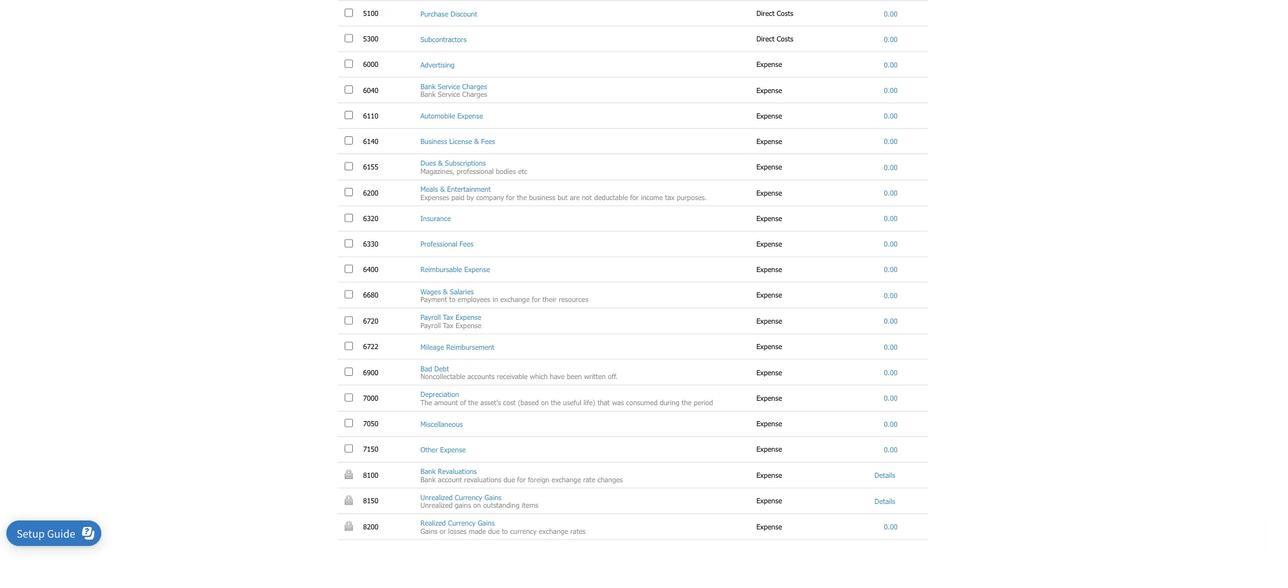 Task type: vqa. For each thing, say whether or not it's contained in the screenshot.


Task type: locate. For each thing, give the bounding box(es) containing it.
1 bank from the top
[[421, 82, 436, 91]]

to left the currency
[[502, 527, 508, 536]]

expense for 7000
[[757, 394, 785, 403]]

7150
[[363, 445, 381, 454]]

5 0.00 from the top
[[884, 112, 898, 120]]

0.00 for 5100
[[884, 9, 898, 18]]

bank down other
[[421, 467, 436, 476]]

19 0.00 link from the top
[[884, 523, 898, 532]]

amount
[[435, 398, 458, 407]]

0.00 link for 7000
[[884, 394, 898, 403]]

None checkbox
[[345, 9, 353, 17], [345, 34, 353, 43], [345, 86, 353, 94], [345, 163, 353, 171], [345, 188, 353, 197], [345, 214, 353, 222], [345, 240, 353, 248], [345, 317, 353, 325], [345, 445, 353, 453], [345, 9, 353, 17], [345, 34, 353, 43], [345, 86, 353, 94], [345, 163, 353, 171], [345, 188, 353, 197], [345, 214, 353, 222], [345, 240, 353, 248], [345, 317, 353, 325], [345, 445, 353, 453]]

& for subscriptions
[[438, 159, 443, 168]]

1 0.00 link from the top
[[884, 9, 898, 18]]

0 horizontal spatial to
[[449, 295, 456, 304]]

0.00 link for 7050
[[884, 420, 898, 429]]

7 0.00 from the top
[[884, 163, 898, 172]]

payroll down the payment
[[421, 313, 441, 322]]

on right (based
[[541, 398, 549, 407]]

2 details link from the top
[[875, 497, 898, 506]]

subcontractors
[[421, 35, 467, 44]]

currency down revaluations
[[455, 493, 483, 502]]

purchase discount
[[421, 9, 477, 18]]

receivable
[[497, 373, 528, 381]]

1 0.00 from the top
[[884, 9, 898, 18]]

1 vertical spatial fees
[[460, 240, 474, 249]]

0 vertical spatial you cannot delete/archive system accounts. image
[[345, 470, 353, 480]]

reimbursable
[[421, 266, 462, 274]]

service down advertising link
[[438, 82, 460, 91]]

13 0.00 from the top
[[884, 317, 898, 326]]

cost
[[503, 398, 516, 407]]

2 payroll from the top
[[421, 321, 441, 330]]

tax
[[665, 193, 675, 202]]

account
[[438, 475, 462, 484]]

& right wages
[[443, 287, 448, 296]]

exchange right 'in'
[[500, 295, 530, 304]]

0.00 for 6140
[[884, 137, 898, 146]]

10 0.00 from the top
[[884, 240, 898, 249]]

expense for 6722
[[757, 343, 785, 351]]

1 unrealized from the top
[[421, 493, 453, 502]]

1 details link from the top
[[875, 471, 898, 480]]

11 0.00 link from the top
[[884, 266, 898, 274]]

gains inside unrealized currency gains unrealized gains on outstanding items
[[485, 493, 502, 502]]

1 horizontal spatial fees
[[481, 137, 495, 146]]

due right made
[[488, 527, 500, 536]]

professional fees link
[[421, 240, 474, 249]]

0.00 link for 6680
[[884, 291, 898, 300]]

meals & entertainment expenses paid by company for the business but are not deductable for income tax purposes.
[[421, 185, 707, 202]]

tax down the payment
[[443, 313, 454, 322]]

direct
[[757, 9, 775, 18], [757, 35, 775, 43]]

8 0.00 link from the top
[[884, 189, 898, 197]]

bank up 'automobile'
[[421, 90, 436, 99]]

11 0.00 from the top
[[884, 266, 898, 274]]

1 horizontal spatial to
[[502, 527, 508, 536]]

currency inside unrealized currency gains unrealized gains on outstanding items
[[455, 493, 483, 502]]

due
[[504, 475, 515, 484], [488, 527, 500, 536]]

& for entertainment
[[440, 185, 445, 194]]

19 0.00 from the top
[[884, 523, 898, 532]]

their
[[543, 295, 557, 304]]

6200
[[363, 189, 381, 197]]

1 vertical spatial exchange
[[552, 475, 581, 484]]

6040
[[363, 86, 381, 95]]

subscriptions
[[445, 159, 486, 168]]

0 vertical spatial on
[[541, 398, 549, 407]]

to up the "payroll tax expense" link
[[449, 295, 456, 304]]

15 0.00 from the top
[[884, 368, 898, 377]]

0.00 for 6110
[[884, 112, 898, 120]]

2 direct costs from the top
[[757, 35, 796, 43]]

0 horizontal spatial on
[[473, 501, 481, 510]]

0.00 link for 6400
[[884, 266, 898, 274]]

you cannot delete/archive system accounts. image
[[345, 470, 353, 480], [345, 522, 353, 531]]

0 vertical spatial details link
[[875, 471, 898, 480]]

fees
[[481, 137, 495, 146], [460, 240, 474, 249]]

2 you cannot delete/archive system accounts. image from the top
[[345, 522, 353, 531]]

on inside unrealized currency gains unrealized gains on outstanding items
[[473, 501, 481, 510]]

6720
[[363, 317, 381, 326]]

2 details from the top
[[875, 497, 898, 506]]

expense for 6200
[[757, 189, 785, 197]]

& right the meals
[[440, 185, 445, 194]]

1 vertical spatial you cannot delete/archive system accounts. image
[[345, 522, 353, 531]]

16 0.00 from the top
[[884, 394, 898, 403]]

0.00 for 7000
[[884, 394, 898, 403]]

0.00 link for 6000
[[884, 60, 898, 69]]

& right dues
[[438, 159, 443, 168]]

None checkbox
[[345, 60, 353, 68], [345, 111, 353, 120], [345, 137, 353, 145], [345, 265, 353, 273], [345, 291, 353, 299], [345, 342, 353, 351], [345, 368, 353, 376], [345, 394, 353, 402], [345, 420, 353, 428], [345, 60, 353, 68], [345, 111, 353, 120], [345, 137, 353, 145], [345, 265, 353, 273], [345, 291, 353, 299], [345, 342, 353, 351], [345, 368, 353, 376], [345, 394, 353, 402], [345, 420, 353, 428]]

debt
[[435, 365, 449, 373]]

for left the their
[[532, 295, 541, 304]]

wages & salaries link
[[421, 287, 474, 296]]

0.00 for 7150
[[884, 446, 898, 454]]

14 0.00 from the top
[[884, 343, 898, 351]]

0.00 for 6320
[[884, 215, 898, 223]]

expense for 8200
[[757, 523, 785, 531]]

exchange left rate
[[552, 475, 581, 484]]

2 vertical spatial exchange
[[539, 527, 568, 536]]

1 direct costs from the top
[[757, 9, 796, 18]]

1 vertical spatial to
[[502, 527, 508, 536]]

6155
[[363, 163, 381, 171]]

1 costs from the top
[[777, 9, 794, 18]]

made
[[469, 527, 486, 536]]

currency inside 'realized currency gains gains or losses made due to currency exchange rates'
[[448, 519, 476, 528]]

dues & subscriptions link
[[421, 159, 486, 168]]

gains down unrealized currency gains unrealized gains on outstanding items
[[478, 519, 495, 528]]

salaries
[[450, 287, 474, 296]]

1 service from the top
[[438, 82, 460, 91]]

bank
[[421, 82, 436, 91], [421, 90, 436, 99], [421, 467, 436, 476], [421, 475, 436, 484]]

expense
[[757, 60, 785, 69], [757, 86, 785, 95], [757, 112, 785, 120], [458, 112, 483, 120], [757, 137, 785, 146], [757, 163, 785, 171], [757, 189, 785, 197], [757, 214, 785, 223], [757, 240, 785, 248], [757, 265, 785, 274], [465, 266, 490, 274], [757, 291, 785, 300], [456, 313, 482, 322], [757, 317, 785, 326], [456, 321, 482, 330], [757, 343, 785, 351], [757, 368, 785, 377], [757, 394, 785, 403], [757, 420, 785, 428], [757, 445, 785, 454], [440, 446, 466, 454], [757, 471, 785, 480], [757, 497, 785, 505], [757, 523, 785, 531]]

fees right license
[[481, 137, 495, 146]]

details
[[875, 471, 898, 480], [875, 497, 898, 506]]

the left the useful
[[551, 398, 561, 407]]

service up automobile expense
[[438, 90, 460, 99]]

unrealized down account on the left of the page
[[421, 493, 453, 502]]

0.00 for 7050
[[884, 420, 898, 429]]

4 0.00 from the top
[[884, 86, 898, 95]]

expense for 7150
[[757, 445, 785, 454]]

1 details from the top
[[875, 471, 898, 480]]

exchange left rates
[[539, 527, 568, 536]]

1 vertical spatial direct
[[757, 35, 775, 43]]

for left foreign
[[517, 475, 526, 484]]

fees right professional
[[460, 240, 474, 249]]

depreciation
[[421, 390, 459, 399]]

12 0.00 link from the top
[[884, 291, 898, 300]]

8200
[[363, 523, 381, 531]]

0 vertical spatial exchange
[[500, 295, 530, 304]]

you cannot delete/archive system accounts. image left 8200
[[345, 522, 353, 531]]

16 0.00 link from the top
[[884, 394, 898, 403]]

14 0.00 link from the top
[[884, 343, 898, 351]]

details link for unrealized gains on outstanding items
[[875, 497, 898, 506]]

1 vertical spatial currency
[[448, 519, 476, 528]]

purchase discount link
[[421, 9, 477, 18]]

1 you cannot delete/archive system accounts. image from the top
[[345, 470, 353, 480]]

0.00 link for 5300
[[884, 35, 898, 44]]

tax up mileage reimbursement
[[443, 321, 454, 330]]

0 vertical spatial direct
[[757, 9, 775, 18]]

costs for purchase discount
[[777, 9, 794, 18]]

bodies
[[496, 167, 516, 176]]

written
[[584, 373, 606, 381]]

wages
[[421, 287, 441, 296]]

dues & subscriptions magazines, professional bodies etc
[[421, 159, 528, 176]]

miscellaneous
[[421, 420, 463, 429]]

direct costs for subcontractors
[[757, 35, 796, 43]]

unrealized up realized
[[421, 501, 453, 510]]

currency for on
[[455, 493, 483, 502]]

subcontractors link
[[421, 35, 467, 44]]

for
[[506, 193, 515, 202], [630, 193, 639, 202], [532, 295, 541, 304], [517, 475, 526, 484]]

expense for 6900
[[757, 368, 785, 377]]

bank revaluations bank account revaluations due for foreign exchange rate changes
[[421, 467, 623, 484]]

etc
[[518, 167, 528, 176]]

purchase
[[421, 9, 449, 18]]

0.00 link for 6140
[[884, 137, 898, 146]]

1 direct from the top
[[757, 9, 775, 18]]

exchange
[[500, 295, 530, 304], [552, 475, 581, 484], [539, 527, 568, 536]]

business
[[421, 137, 447, 146]]

3 0.00 link from the top
[[884, 60, 898, 69]]

payroll
[[421, 313, 441, 322], [421, 321, 441, 330]]

3 0.00 from the top
[[884, 60, 898, 69]]

rates
[[571, 527, 586, 536]]

for right company
[[506, 193, 515, 202]]

bank left account on the left of the page
[[421, 475, 436, 484]]

you cannot delete/archive system accounts. image left 8100
[[345, 470, 353, 480]]

0 vertical spatial to
[[449, 295, 456, 304]]

2 direct from the top
[[757, 35, 775, 43]]

bank revaluations link
[[421, 467, 477, 476]]

expense for 6110
[[757, 112, 785, 120]]

employees
[[458, 295, 491, 304]]

asset's
[[481, 398, 501, 407]]

5 0.00 link from the top
[[884, 112, 898, 120]]

gains for made
[[478, 519, 495, 528]]

wages & salaries payment to employees in exchange for their resources
[[421, 287, 589, 304]]

gains down revaluations
[[485, 493, 502, 502]]

10 0.00 link from the top
[[884, 240, 898, 249]]

1 vertical spatial due
[[488, 527, 500, 536]]

was
[[612, 398, 624, 407]]

during
[[660, 398, 680, 407]]

expense for 8150
[[757, 497, 785, 505]]

on right gains
[[473, 501, 481, 510]]

0.00 link for 6110
[[884, 112, 898, 120]]

12 0.00 from the top
[[884, 291, 898, 300]]

1 vertical spatial details
[[875, 497, 898, 506]]

payment
[[421, 295, 447, 304]]

17 0.00 link from the top
[[884, 420, 898, 429]]

1 tax from the top
[[443, 313, 454, 322]]

0.00 link for 6722
[[884, 343, 898, 351]]

due inside 'realized currency gains gains or losses made due to currency exchange rates'
[[488, 527, 500, 536]]

expense for 8100
[[757, 471, 785, 480]]

1 vertical spatial direct costs
[[757, 35, 796, 43]]

you cannot delete/archive system accounts. image for 8200
[[345, 522, 353, 531]]

6722
[[363, 343, 381, 351]]

2 0.00 link from the top
[[884, 35, 898, 44]]

7050
[[363, 420, 381, 428]]

& inside dues & subscriptions magazines, professional bodies etc
[[438, 159, 443, 168]]

bank down advertising
[[421, 82, 436, 91]]

0 vertical spatial costs
[[777, 9, 794, 18]]

6 0.00 from the top
[[884, 137, 898, 146]]

the left "business"
[[517, 193, 527, 202]]

0.00 for 8200
[[884, 523, 898, 532]]

or
[[440, 527, 446, 536]]

which
[[530, 373, 548, 381]]

due right revaluations
[[504, 475, 515, 484]]

mileage reimbursement link
[[421, 343, 495, 351]]

0 vertical spatial direct costs
[[757, 9, 796, 18]]

consumed
[[626, 398, 658, 407]]

the left the period
[[682, 398, 692, 407]]

direct costs for purchase discount
[[757, 9, 796, 18]]

expense for 6000
[[757, 60, 785, 69]]

0 vertical spatial due
[[504, 475, 515, 484]]

13 0.00 link from the top
[[884, 317, 898, 326]]

period
[[694, 398, 713, 407]]

miscellaneous link
[[421, 420, 463, 429]]

18 0.00 link from the top
[[884, 446, 898, 454]]

4 0.00 link from the top
[[884, 86, 898, 95]]

1 charges from the top
[[462, 82, 487, 91]]

expense for 6320
[[757, 214, 785, 223]]

currency for losses
[[448, 519, 476, 528]]

7 0.00 link from the top
[[884, 163, 898, 172]]

payroll up mileage
[[421, 321, 441, 330]]

professional fees
[[421, 240, 474, 249]]

but
[[558, 193, 568, 202]]

1 horizontal spatial due
[[504, 475, 515, 484]]

2 bank from the top
[[421, 90, 436, 99]]

currency down gains
[[448, 519, 476, 528]]

17 0.00 from the top
[[884, 420, 898, 429]]

& inside meals & entertainment expenses paid by company for the business but are not deductable for income tax purposes.
[[440, 185, 445, 194]]

expense for 6680
[[757, 291, 785, 300]]

8 0.00 from the top
[[884, 189, 898, 197]]

0.00 for 6040
[[884, 86, 898, 95]]

9 0.00 link from the top
[[884, 215, 898, 223]]

losses
[[448, 527, 467, 536]]

costs for subcontractors
[[777, 35, 794, 43]]

1 vertical spatial on
[[473, 501, 481, 510]]

direct for subcontractors
[[757, 35, 775, 43]]

1 vertical spatial costs
[[777, 35, 794, 43]]

for inside wages & salaries payment to employees in exchange for their resources
[[532, 295, 541, 304]]

1 horizontal spatial on
[[541, 398, 549, 407]]

6 0.00 link from the top
[[884, 137, 898, 146]]

9 0.00 from the top
[[884, 215, 898, 223]]

15 0.00 link from the top
[[884, 368, 898, 377]]

2 costs from the top
[[777, 35, 794, 43]]

0 vertical spatial details
[[875, 471, 898, 480]]

mileage
[[421, 343, 444, 351]]

gains
[[485, 493, 502, 502], [478, 519, 495, 528], [421, 527, 438, 536]]

been
[[567, 373, 582, 381]]

0 horizontal spatial due
[[488, 527, 500, 536]]

18 0.00 from the top
[[884, 446, 898, 454]]

1 vertical spatial details link
[[875, 497, 898, 506]]

exchange inside wages & salaries payment to employees in exchange for their resources
[[500, 295, 530, 304]]

expenses
[[421, 193, 449, 202]]

2 0.00 from the top
[[884, 35, 898, 44]]

& inside wages & salaries payment to employees in exchange for their resources
[[443, 287, 448, 296]]

0 vertical spatial currency
[[455, 493, 483, 502]]

gains for outstanding
[[485, 493, 502, 502]]



Task type: describe. For each thing, give the bounding box(es) containing it.
exchange inside 'realized currency gains gains or losses made due to currency exchange rates'
[[539, 527, 568, 536]]

meals
[[421, 185, 438, 194]]

0.00 link for 6320
[[884, 215, 898, 223]]

business license & fees
[[421, 137, 495, 146]]

2 service from the top
[[438, 90, 460, 99]]

expense for 6140
[[757, 137, 785, 146]]

items
[[522, 501, 539, 510]]

realized currency gains link
[[421, 519, 495, 528]]

0.00 link for 8200
[[884, 523, 898, 532]]

that
[[598, 398, 610, 407]]

discount
[[451, 9, 477, 18]]

the
[[421, 398, 432, 407]]

bank service charges link
[[421, 82, 487, 91]]

unrealized currency gains link
[[421, 493, 502, 502]]

to inside wages & salaries payment to employees in exchange for their resources
[[449, 295, 456, 304]]

meals & entertainment link
[[421, 185, 491, 194]]

reimbursable expense link
[[421, 266, 490, 274]]

0.00 link for 6155
[[884, 163, 898, 172]]

expense for 6400
[[757, 265, 785, 274]]

0 horizontal spatial fees
[[460, 240, 474, 249]]

expense for 7050
[[757, 420, 785, 428]]

2 tax from the top
[[443, 321, 454, 330]]

0.00 link for 7150
[[884, 446, 898, 454]]

0.00 for 6722
[[884, 343, 898, 351]]

0.00 link for 6040
[[884, 86, 898, 95]]

0.00 for 6680
[[884, 291, 898, 300]]

gains left or
[[421, 527, 438, 536]]

7000
[[363, 394, 381, 403]]

expense for 6155
[[757, 163, 785, 171]]

changes
[[598, 475, 623, 484]]

reimbursable expense
[[421, 266, 490, 274]]

the right of
[[468, 398, 478, 407]]

on inside the depreciation the amount of the asset's cost (based on the useful life) that was consumed during the period
[[541, 398, 549, 407]]

reimbursement
[[446, 343, 495, 351]]

expense for 6040
[[757, 86, 785, 95]]

2 unrealized from the top
[[421, 501, 453, 510]]

you cannot delete/archive system accounts. image for 8100
[[345, 470, 353, 480]]

3 bank from the top
[[421, 467, 436, 476]]

0.00 for 6900
[[884, 368, 898, 377]]

2 charges from the top
[[462, 90, 487, 99]]

noncollectable
[[421, 373, 465, 381]]

realized
[[421, 519, 446, 528]]

automobile expense link
[[421, 112, 483, 120]]

advertising
[[421, 60, 455, 69]]

8150
[[363, 497, 381, 505]]

6320
[[363, 214, 381, 223]]

6400
[[363, 265, 381, 274]]

accounts
[[468, 373, 495, 381]]

automobile expense
[[421, 112, 483, 120]]

mileage reimbursement
[[421, 343, 495, 351]]

0.00 for 6400
[[884, 266, 898, 274]]

revaluations
[[438, 467, 477, 476]]

1 payroll from the top
[[421, 313, 441, 322]]

payroll tax expense payroll tax expense
[[421, 313, 482, 330]]

expense for 6720
[[757, 317, 785, 326]]

rate
[[583, 475, 596, 484]]

revaluations
[[464, 475, 502, 484]]

other expense link
[[421, 446, 466, 454]]

not
[[582, 193, 592, 202]]

income
[[641, 193, 663, 202]]

5300
[[363, 35, 381, 43]]

useful
[[563, 398, 582, 407]]

to inside 'realized currency gains gains or losses made due to currency exchange rates'
[[502, 527, 508, 536]]

0.00 for 6330
[[884, 240, 898, 249]]

entertainment
[[447, 185, 491, 194]]

company
[[476, 193, 504, 202]]

0.00 for 6720
[[884, 317, 898, 326]]

0.00 for 6155
[[884, 163, 898, 172]]

6140
[[363, 137, 381, 146]]

0.00 link for 6200
[[884, 189, 898, 197]]

0.00 link for 5100
[[884, 9, 898, 18]]

6000
[[363, 60, 381, 69]]

(based
[[518, 398, 539, 407]]

advertising link
[[421, 60, 455, 69]]

details for unrealized gains on outstanding items
[[875, 497, 898, 506]]

0.00 for 6000
[[884, 60, 898, 69]]

0.00 link for 6720
[[884, 317, 898, 326]]

4 bank from the top
[[421, 475, 436, 484]]

direct for purchase discount
[[757, 9, 775, 18]]

insurance link
[[421, 215, 451, 223]]

0.00 for 5300
[[884, 35, 898, 44]]

0.00 link for 6900
[[884, 368, 898, 377]]

bad debt noncollectable accounts receivable which have been written off.
[[421, 365, 618, 381]]

the inside meals & entertainment expenses paid by company for the business but are not deductable for income tax purposes.
[[517, 193, 527, 202]]

professional
[[457, 167, 494, 176]]

automobile
[[421, 112, 455, 120]]

0 vertical spatial fees
[[481, 137, 495, 146]]

& for salaries
[[443, 287, 448, 296]]

details link for bank account revaluations due for foreign exchange rate changes
[[875, 471, 898, 480]]

depreciation link
[[421, 390, 459, 399]]

paid
[[452, 193, 465, 202]]

expense for 6330
[[757, 240, 785, 248]]

0.00 link for 6330
[[884, 240, 898, 249]]

& right license
[[474, 137, 479, 146]]

business license & fees link
[[421, 137, 495, 146]]

5100
[[363, 9, 381, 18]]

6680
[[363, 291, 381, 300]]

outstanding
[[483, 501, 520, 510]]

0.00 for 6200
[[884, 189, 898, 197]]

purposes.
[[677, 193, 707, 202]]

in
[[493, 295, 498, 304]]

bad debt link
[[421, 365, 449, 373]]

life)
[[584, 398, 596, 407]]

business
[[529, 193, 556, 202]]

other expense
[[421, 446, 466, 454]]

due inside bank revaluations bank account revaluations due for foreign exchange rate changes
[[504, 475, 515, 484]]

for left income
[[630, 193, 639, 202]]

resources
[[559, 295, 589, 304]]

unrealized currency gains unrealized gains on outstanding items
[[421, 493, 539, 510]]

realized currency gains gains or losses made due to currency exchange rates
[[421, 519, 586, 536]]

payroll tax expense link
[[421, 313, 482, 322]]

of
[[460, 398, 466, 407]]

for inside bank revaluations bank account revaluations due for foreign exchange rate changes
[[517, 475, 526, 484]]

you cannot delete/archive system accounts. image
[[345, 496, 353, 505]]

exchange inside bank revaluations bank account revaluations due for foreign exchange rate changes
[[552, 475, 581, 484]]

details for bank account revaluations due for foreign exchange rate changes
[[875, 471, 898, 480]]



